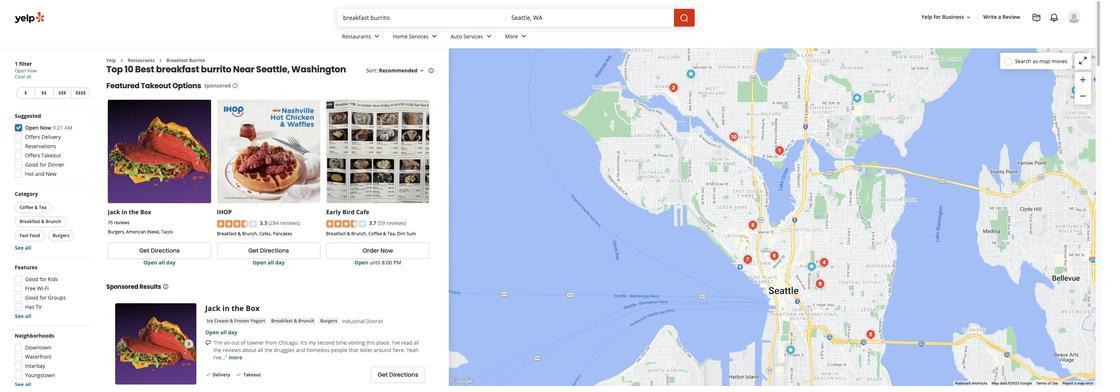 Task type: describe. For each thing, give the bounding box(es) containing it.
brunch, for get directions
[[242, 230, 258, 237]]

search
[[1016, 57, 1032, 64]]

search image
[[680, 14, 689, 22]]

early bird cafe link
[[326, 208, 370, 216]]

terms
[[1037, 381, 1047, 385]]

16 info v2 image for top 10 best breakfast burrito near seattle, washington
[[429, 68, 434, 74]]

category
[[15, 190, 38, 197]]

get directions for jack in the box
[[139, 246, 180, 255]]

yelp for yelp for business
[[922, 13, 933, 20]]

fast food
[[20, 232, 40, 239]]

druggies
[[274, 346, 295, 353]]

yelp link
[[106, 57, 116, 64]]

rachel's bagels & burritos image
[[667, 81, 682, 95]]

jamba image
[[850, 91, 865, 106]]

burgers for rightmost burgers button
[[320, 318, 338, 324]]

jack in the box image
[[784, 343, 799, 358]]

tyler b. image
[[1068, 10, 1082, 23]]

here.
[[393, 346, 406, 353]]

directions for ihop
[[260, 246, 289, 255]]

the down from
[[265, 346, 273, 353]]

1 horizontal spatial coffee
[[369, 230, 382, 237]]

box for jack in the box 75 reviews burgers, american (new), tacos
[[140, 208, 151, 216]]

ihop image
[[805, 259, 820, 274]]

3.3
[[260, 220, 267, 227]]

open inside 1 filter open now clear all
[[15, 68, 26, 74]]

search as map moves
[[1016, 57, 1068, 64]]

use
[[1053, 381, 1059, 385]]

16 checkmark v2 image
[[236, 372, 242, 377]]

has tv
[[25, 303, 42, 310]]

people
[[331, 346, 348, 353]]

featured takeout options
[[106, 81, 201, 91]]

all down cafes,
[[268, 259, 274, 266]]

get directions link for jack in the box
[[108, 243, 211, 259]]

dinner
[[48, 161, 64, 168]]

1 vertical spatial restaurants link
[[128, 57, 155, 64]]

2 horizontal spatial get directions
[[378, 371, 419, 379]]

report
[[1063, 381, 1074, 385]]

$$$
[[59, 90, 66, 96]]

terms of use link
[[1037, 381, 1059, 385]]

sponsored results
[[106, 282, 161, 291]]

24 chevron down v2 image for auto services
[[485, 32, 494, 41]]

75
[[108, 220, 113, 226]]

shortcuts
[[972, 381, 988, 385]]

in for jack in the box 75 reviews burgers, american (new), tacos
[[122, 208, 127, 216]]

order
[[363, 246, 379, 255]]

2 horizontal spatial directions
[[390, 371, 419, 379]]

coffee & tea button
[[15, 202, 51, 213]]

day for jack in the box
[[166, 259, 176, 266]]

jack in the box image
[[115, 303, 197, 384]]

for for dinner
[[40, 161, 47, 168]]

place.
[[377, 339, 391, 346]]

skillet capitol hill image
[[817, 255, 832, 270]]

& down 3.3 star rating image
[[238, 230, 241, 237]]

all up yeah
[[414, 339, 419, 346]]

groups
[[48, 294, 66, 301]]

order now link
[[326, 243, 430, 259]]

see for category
[[15, 244, 24, 251]]

reviews) for get directions
[[280, 220, 300, 227]]

clear all link
[[15, 74, 31, 80]]

chicago.
[[279, 339, 299, 346]]

16 chevron down v2 image for recommended
[[419, 68, 425, 74]]

early bird cafe
[[326, 208, 370, 216]]

burgers link
[[319, 317, 339, 325]]

now inside 1 filter open now clear all
[[27, 68, 37, 74]]

group containing neighborhoods
[[13, 332, 92, 386]]

good for good for groups
[[25, 294, 38, 301]]

zoom in image
[[1079, 75, 1088, 84]]

1 horizontal spatial breakfast & brunch button
[[270, 317, 316, 325]]

0 vertical spatial jack in the box link
[[108, 208, 151, 216]]

1 vertical spatial restaurants
[[128, 57, 155, 64]]

visiting
[[348, 339, 365, 346]]

dim
[[397, 230, 406, 237]]

notifications image
[[1051, 13, 1059, 22]]

homeless
[[307, 346, 330, 353]]

open up results
[[143, 259, 157, 266]]

1
[[15, 60, 18, 67]]

map for moves
[[1040, 57, 1051, 64]]

more link
[[229, 354, 242, 361]]

open up 16 speech v2 icon
[[205, 329, 219, 336]]

& up chicago.
[[294, 318, 297, 324]]

& down 3.7 star rating image
[[347, 230, 350, 237]]

cafe madeline image
[[768, 249, 782, 263]]

early bird cafe image
[[1069, 83, 1084, 98]]

& left "tea,"
[[383, 230, 387, 237]]

ice
[[207, 318, 213, 324]]

neighborhoods
[[15, 332, 54, 339]]

"i'm an out of towner from chicago. it's my second time visiting this place. i've read all the reviews about all the druggies and homeless people that loiter around here. yeah i've…"
[[214, 339, 419, 361]]

breakfast & brunch for the rightmost the 'breakfast & brunch' button
[[271, 318, 315, 324]]

and inside ""i'm an out of towner from chicago. it's my second time visiting this place. i've read all the reviews about all the druggies and homeless people that loiter around here. yeah i've…""
[[296, 346, 305, 353]]

yelp for business button
[[919, 11, 975, 24]]

now for open
[[40, 124, 51, 131]]

write a review link
[[981, 11, 1024, 24]]

8:00
[[382, 259, 392, 266]]

open left the until
[[355, 259, 369, 266]]

that
[[349, 346, 359, 353]]

group containing features
[[13, 264, 92, 320]]

1 horizontal spatial restaurants link
[[336, 27, 387, 48]]

coffee & tea
[[20, 204, 47, 211]]

a for report
[[1075, 381, 1077, 385]]

16 info v2 image for featured takeout options
[[232, 83, 238, 89]]

pm
[[394, 259, 401, 266]]

offers delivery
[[25, 133, 61, 140]]

1 horizontal spatial burgers button
[[319, 317, 339, 325]]

2 vertical spatial takeout
[[244, 372, 261, 378]]

until
[[370, 259, 381, 266]]

services for home services
[[409, 33, 429, 40]]

Near text field
[[512, 14, 668, 22]]

good for dinner
[[25, 161, 64, 168]]

2 horizontal spatial get directions link
[[371, 367, 426, 383]]

keyboard
[[956, 381, 971, 385]]

open now 9:21 am
[[25, 124, 72, 131]]

map data ©2023 google
[[992, 381, 1033, 385]]

now for order
[[381, 246, 393, 255]]

offers takeout
[[25, 152, 61, 159]]

the down "i'm
[[214, 346, 221, 353]]

open until 8:00 pm
[[355, 259, 401, 266]]

has
[[25, 303, 34, 310]]

district
[[366, 318, 383, 325]]

reviews inside the 'jack in the box 75 reviews burgers, american (new), tacos'
[[114, 220, 130, 226]]

$$$ button
[[53, 87, 71, 99]]

recommended button
[[379, 67, 425, 74]]

top
[[106, 63, 123, 76]]

youngstown
[[25, 372, 55, 379]]

2 horizontal spatial get
[[378, 371, 388, 379]]

yelp for yelp link
[[106, 57, 116, 64]]

group containing category
[[13, 190, 92, 252]]

business categories element
[[336, 27, 1082, 48]]

1 vertical spatial delivery
[[213, 372, 230, 378]]

near
[[233, 63, 255, 76]]

16 chevron right v2 image
[[119, 58, 125, 63]]

1 vertical spatial jack in the box link
[[205, 303, 260, 313]]

3.7 (59 reviews)
[[369, 220, 407, 227]]

get for jack in the box
[[139, 246, 149, 255]]

ice cream & frozen yogurt button
[[205, 317, 267, 325]]

map for error
[[1078, 381, 1085, 385]]

0 horizontal spatial 16 info v2 image
[[163, 284, 169, 289]]

©2023
[[1009, 381, 1020, 385]]

top 10 best breakfast burrito near seattle, washington
[[106, 63, 346, 76]]

slideshow element
[[115, 303, 197, 384]]

tacos
[[161, 229, 173, 235]]

options
[[173, 81, 201, 91]]

waterfront
[[25, 353, 52, 360]]

24 chevron down v2 image
[[373, 32, 381, 41]]

none field near
[[512, 14, 668, 22]]

the inside the 'jack in the box 75 reviews burgers, american (new), tacos'
[[129, 208, 139, 216]]

yelp for business
[[922, 13, 965, 20]]

& down tea
[[41, 218, 45, 225]]

takeout for offers
[[41, 152, 61, 159]]

this
[[367, 339, 375, 346]]

of inside ""i'm an out of towner from chicago. it's my second time visiting this place. i've read all the reviews about all the druggies and homeless people that loiter around here. yeah i've…""
[[241, 339, 246, 346]]

from
[[266, 339, 277, 346]]

1 vertical spatial of
[[1048, 381, 1052, 385]]

breakfast burrito link
[[167, 57, 205, 64]]

google image
[[451, 376, 475, 386]]

next image
[[185, 339, 194, 348]]

good for kids
[[25, 276, 58, 283]]

0 vertical spatial delivery
[[41, 133, 61, 140]]

ice cream & frozen yogurt link
[[205, 317, 267, 325]]

am
[[64, 124, 72, 131]]

sponsored for sponsored
[[204, 82, 231, 89]]

1 filter open now clear all
[[15, 60, 37, 80]]

get directions link for ihop
[[217, 243, 321, 259]]

breakfast inside group
[[20, 218, 40, 225]]

food
[[30, 232, 40, 239]]

Find text field
[[343, 14, 500, 22]]

offers for offers delivery
[[25, 133, 40, 140]]

seattle,
[[256, 63, 290, 76]]

all down towner
[[258, 346, 263, 353]]

expand map image
[[1079, 56, 1088, 65]]

more link
[[500, 27, 535, 48]]

downtown
[[25, 344, 51, 351]]

american
[[126, 229, 146, 235]]

offers for offers takeout
[[25, 152, 40, 159]]

directions for jack in the box
[[151, 246, 180, 255]]

good for good for kids
[[25, 276, 38, 283]]

previous image
[[118, 339, 127, 348]]

the up ice cream & frozen yogurt
[[232, 303, 244, 313]]

taco bell image
[[684, 67, 699, 82]]



Task type: locate. For each thing, give the bounding box(es) containing it.
breakfast up the fast food
[[20, 218, 40, 225]]

cafe
[[356, 208, 370, 216]]

24 chevron down v2 image right more
[[520, 32, 529, 41]]

0 horizontal spatial burgers
[[53, 232, 69, 239]]

services right home
[[409, 33, 429, 40]]

& right cream
[[230, 318, 233, 324]]

0 horizontal spatial of
[[241, 339, 246, 346]]

see for features
[[15, 313, 24, 320]]

as
[[1034, 57, 1039, 64]]

jack inside the 'jack in the box 75 reviews burgers, american (new), tacos'
[[108, 208, 120, 216]]

in for jack in the box
[[223, 303, 230, 313]]

breakfast burrito
[[167, 57, 205, 64]]

map region
[[382, 7, 1102, 386]]

brunch down tea
[[46, 218, 61, 225]]

get directions for ihop
[[248, 246, 289, 255]]

reviews down 'out'
[[223, 346, 241, 353]]

0 horizontal spatial directions
[[151, 246, 180, 255]]

services for auto services
[[464, 33, 483, 40]]

and right the hot
[[35, 170, 44, 177]]

it's
[[301, 339, 307, 346]]

0 vertical spatial burgers button
[[48, 230, 74, 241]]

a right write
[[999, 13, 1002, 20]]

0 vertical spatial coffee
[[20, 204, 33, 211]]

(new),
[[147, 229, 160, 235]]

breakfast down 3.3 star rating image
[[217, 230, 237, 237]]

3.7 star rating image
[[326, 220, 366, 227]]

restaurants left 24 chevron down v2 icon
[[342, 33, 371, 40]]

0 horizontal spatial in
[[122, 208, 127, 216]]

for for business
[[934, 13, 942, 20]]

1 vertical spatial sponsored
[[106, 282, 138, 291]]

for for groups
[[40, 294, 47, 301]]

0 vertical spatial brunch
[[46, 218, 61, 225]]

1 horizontal spatial reviews
[[223, 346, 241, 353]]

get directions link
[[108, 243, 211, 259], [217, 243, 321, 259], [371, 367, 426, 383]]

0 horizontal spatial 24 chevron down v2 image
[[430, 32, 439, 41]]

1 24 chevron down v2 image from the left
[[430, 32, 439, 41]]

1 none field from the left
[[343, 14, 500, 22]]

get down breakfast & brunch, cafes, pancakes
[[248, 246, 259, 255]]

16 chevron down v2 image for yelp for business
[[966, 14, 972, 20]]

my
[[309, 339, 316, 346]]

0 horizontal spatial 16 chevron down v2 image
[[419, 68, 425, 74]]

all up an
[[221, 329, 227, 336]]

takeout down 'best'
[[141, 81, 171, 91]]

for down wi-
[[40, 294, 47, 301]]

offers down reservations
[[25, 152, 40, 159]]

now up 8:00
[[381, 246, 393, 255]]

breakfast down 3.7 star rating image
[[326, 230, 346, 237]]

clear
[[15, 74, 25, 80]]

open all day
[[143, 259, 176, 266], [253, 259, 285, 266], [205, 329, 238, 336]]

1 horizontal spatial services
[[464, 33, 483, 40]]

1 horizontal spatial open all day
[[205, 329, 238, 336]]

1 horizontal spatial in
[[223, 303, 230, 313]]

1 vertical spatial now
[[40, 124, 51, 131]]

16 checkmark v2 image
[[205, 372, 211, 377]]

see all button down fast
[[15, 244, 31, 251]]

for for kids
[[40, 276, 47, 283]]

2 horizontal spatial day
[[276, 259, 285, 266]]

10
[[125, 63, 133, 76]]

ice cream & frozen yogurt
[[207, 318, 265, 324]]

takeout inside group
[[41, 152, 61, 159]]

3 24 chevron down v2 image from the left
[[520, 32, 529, 41]]

0 horizontal spatial burgers button
[[48, 230, 74, 241]]

16 info v2 image
[[429, 68, 434, 74], [232, 83, 238, 89], [163, 284, 169, 289]]

and down it's
[[296, 346, 305, 353]]

features
[[15, 264, 37, 271]]

all right clear
[[27, 74, 31, 80]]

brunch,
[[242, 230, 258, 237], [352, 230, 368, 237]]

0 vertical spatial see
[[15, 244, 24, 251]]

projects image
[[1033, 13, 1042, 22]]

1 vertical spatial 16 chevron down v2 image
[[419, 68, 425, 74]]

0 vertical spatial a
[[999, 13, 1002, 20]]

0 vertical spatial and
[[35, 170, 44, 177]]

featured
[[106, 81, 140, 91]]

restaurants inside the "business categories" element
[[342, 33, 371, 40]]

breakfast & brunch
[[20, 218, 61, 225], [271, 318, 315, 324]]

1 horizontal spatial get directions link
[[217, 243, 321, 259]]

cafes,
[[259, 230, 272, 237]]

jack for jack in the box 75 reviews burgers, american (new), tacos
[[108, 208, 120, 216]]

directions
[[151, 246, 180, 255], [260, 246, 289, 255], [390, 371, 419, 379]]

0 horizontal spatial open all day
[[143, 259, 176, 266]]

1 see all button from the top
[[15, 244, 31, 251]]

None field
[[343, 14, 500, 22], [512, 14, 668, 22]]

around
[[374, 346, 392, 353]]

2 none field from the left
[[512, 14, 668, 22]]

reviews) up pancakes
[[280, 220, 300, 227]]

coffee
[[20, 204, 33, 211], [369, 230, 382, 237]]

24 chevron down v2 image inside more link
[[520, 32, 529, 41]]

sponsored down burrito at top left
[[204, 82, 231, 89]]

1 horizontal spatial restaurants
[[342, 33, 371, 40]]

sponsored for sponsored results
[[106, 282, 138, 291]]

1 horizontal spatial burgers
[[320, 318, 338, 324]]

open all day for jack in the box
[[143, 259, 176, 266]]

get down american at the left of page
[[139, 246, 149, 255]]

burgers right food
[[53, 232, 69, 239]]

1 vertical spatial see all button
[[15, 313, 31, 320]]

day up 'out'
[[228, 329, 238, 336]]

2 reviews) from the left
[[387, 220, 407, 227]]

1 horizontal spatial 16 info v2 image
[[232, 83, 238, 89]]

a right report
[[1075, 381, 1077, 385]]

breakfast & brunch for the 'breakfast & brunch' button to the top
[[20, 218, 61, 225]]

map right as
[[1040, 57, 1051, 64]]

0 vertical spatial offers
[[25, 133, 40, 140]]

frozen
[[234, 318, 249, 324]]

box inside the 'jack in the box 75 reviews burgers, american (new), tacos'
[[140, 208, 151, 216]]

map
[[992, 381, 1000, 385]]

see all button for features
[[15, 313, 31, 320]]

restaurants link
[[336, 27, 387, 48], [128, 57, 155, 64]]

jack in the box link up ice cream & frozen yogurt
[[205, 303, 260, 313]]

industrial district
[[342, 318, 383, 325]]

pancakes
[[273, 230, 292, 237]]

sponsored
[[204, 82, 231, 89], [106, 282, 138, 291]]

16 chevron down v2 image inside the yelp for business button
[[966, 14, 972, 20]]

restaurants right 16 chevron right v2 icon
[[128, 57, 155, 64]]

1 horizontal spatial 24 chevron down v2 image
[[485, 32, 494, 41]]

2 see all from the top
[[15, 313, 31, 320]]

0 vertical spatial takeout
[[141, 81, 171, 91]]

1 vertical spatial map
[[1078, 381, 1085, 385]]

cafe con todo image
[[727, 130, 742, 144]]

3.3 star rating image
[[217, 220, 257, 227]]

jack in the box 75 reviews burgers, american (new), tacos
[[108, 208, 173, 235]]

0 horizontal spatial box
[[140, 208, 151, 216]]

in inside the 'jack in the box 75 reviews burgers, american (new), tacos'
[[122, 208, 127, 216]]

3.3 (284 reviews)
[[260, 220, 300, 227]]

24 chevron down v2 image inside home services link
[[430, 32, 439, 41]]

ihop
[[217, 208, 232, 216]]

1 horizontal spatial a
[[1075, 381, 1077, 385]]

16 chevron down v2 image right recommended
[[419, 68, 425, 74]]

ihop link
[[217, 208, 232, 216]]

$
[[24, 90, 27, 96]]

get for ihop
[[248, 246, 259, 255]]

0 vertical spatial burgers
[[53, 232, 69, 239]]

day down pancakes
[[276, 259, 285, 266]]

about
[[242, 346, 257, 353]]

1 horizontal spatial yelp
[[922, 13, 933, 20]]

breakfast inside breakfast & brunch link
[[271, 318, 293, 324]]

breakfast & brunch, coffee & tea, dim sum
[[326, 230, 416, 237]]

now
[[27, 68, 37, 74], [40, 124, 51, 131], [381, 246, 393, 255]]

services right "auto"
[[464, 33, 483, 40]]

get directions
[[139, 246, 180, 255], [248, 246, 289, 255], [378, 371, 419, 379]]

breakfast & brunch up chicago.
[[271, 318, 315, 324]]

2 see from the top
[[15, 313, 24, 320]]

$$$$ button
[[71, 87, 90, 99]]

directions down tacos
[[151, 246, 180, 255]]

1 horizontal spatial sponsored
[[204, 82, 231, 89]]

reviews) up "tea,"
[[387, 220, 407, 227]]

sponsored left results
[[106, 282, 138, 291]]

0 horizontal spatial day
[[166, 259, 176, 266]]

burrito
[[201, 63, 231, 76]]

sort:
[[366, 67, 378, 74]]

for left business
[[934, 13, 942, 20]]

kids
[[48, 276, 58, 283]]

burgers button up second
[[319, 317, 339, 325]]

1 vertical spatial good
[[25, 276, 38, 283]]

konvene coffee image
[[746, 218, 761, 233]]

1 horizontal spatial and
[[296, 346, 305, 353]]

1 horizontal spatial jack
[[205, 303, 221, 313]]

see all
[[15, 244, 31, 251], [15, 313, 31, 320]]

second
[[318, 339, 335, 346]]

breakfast up chicago.
[[271, 318, 293, 324]]

2 offers from the top
[[25, 152, 40, 159]]

burgers up second
[[320, 318, 338, 324]]

a for write
[[999, 13, 1002, 20]]

0 vertical spatial see all button
[[15, 244, 31, 251]]

get directions link down cafes,
[[217, 243, 321, 259]]

2 services from the left
[[464, 33, 483, 40]]

map left error
[[1078, 381, 1085, 385]]

see down fast
[[15, 244, 24, 251]]

1 horizontal spatial get directions
[[248, 246, 289, 255]]

restaurants link up sort:
[[336, 27, 387, 48]]

get directions down (new), on the bottom of the page
[[139, 246, 180, 255]]

"i'm
[[214, 339, 223, 346]]

& left tea
[[35, 204, 38, 211]]

tv
[[36, 303, 42, 310]]

in up cream
[[223, 303, 230, 313]]

in up burgers,
[[122, 208, 127, 216]]

(59
[[378, 220, 385, 227]]

1 vertical spatial see
[[15, 313, 24, 320]]

get directions down cafes,
[[248, 246, 289, 255]]

a
[[999, 13, 1002, 20], [1075, 381, 1077, 385]]

16 chevron down v2 image right business
[[966, 14, 972, 20]]

2 24 chevron down v2 image from the left
[[485, 32, 494, 41]]

2 brunch, from the left
[[352, 230, 368, 237]]

breakfast & brunch down tea
[[20, 218, 61, 225]]

brunch up it's
[[298, 318, 315, 324]]

16 info v2 image down near
[[232, 83, 238, 89]]

0 vertical spatial yelp
[[922, 13, 933, 20]]

see all for features
[[15, 313, 31, 320]]

1 vertical spatial jack
[[205, 303, 221, 313]]

yelp inside button
[[922, 13, 933, 20]]

0 horizontal spatial map
[[1040, 57, 1051, 64]]

burgers for leftmost burgers button
[[53, 232, 69, 239]]

takeout up dinner
[[41, 152, 61, 159]]

filter
[[19, 60, 32, 67]]

open
[[15, 68, 26, 74], [25, 124, 39, 131], [143, 259, 157, 266], [253, 259, 267, 266], [355, 259, 369, 266], [205, 329, 219, 336]]

0 horizontal spatial jack
[[108, 208, 120, 216]]

loiter
[[360, 346, 373, 353]]

0 horizontal spatial none field
[[343, 14, 500, 22]]

all up results
[[159, 259, 165, 266]]

tea
[[39, 204, 47, 211]]

16 chevron down v2 image
[[966, 14, 972, 20], [419, 68, 425, 74]]

all down the has
[[25, 313, 31, 320]]

24 chevron down v2 image right auto services
[[485, 32, 494, 41]]

reviews inside ""i'm an out of towner from chicago. it's my second time visiting this place. i've read all the reviews about all the druggies and homeless people that loiter around here. yeah i've…""
[[223, 346, 241, 353]]

now down filter
[[27, 68, 37, 74]]

brunch for the 'breakfast & brunch' button to the top
[[46, 218, 61, 225]]

get directions link down (new), on the bottom of the page
[[108, 243, 211, 259]]

get directions down here.
[[378, 371, 419, 379]]

jack for jack in the box
[[205, 303, 221, 313]]

open down suggested
[[25, 124, 39, 131]]

for down offers takeout
[[40, 161, 47, 168]]

user actions element
[[916, 9, 1092, 55]]

1 horizontal spatial day
[[228, 329, 238, 336]]

(284
[[269, 220, 279, 227]]

16 info v2 image right recommended dropdown button
[[429, 68, 434, 74]]

free
[[25, 285, 36, 292]]

takeout right 16 checkmark v2 icon
[[244, 372, 261, 378]]

of right 'out'
[[241, 339, 246, 346]]

1 offers from the top
[[25, 133, 40, 140]]

write
[[984, 13, 998, 20]]

reviews) for order now
[[387, 220, 407, 227]]

0 horizontal spatial reviews)
[[280, 220, 300, 227]]

yogurt
[[251, 318, 265, 324]]

report a map error link
[[1063, 381, 1094, 385]]

of left use
[[1048, 381, 1052, 385]]

day down tacos
[[166, 259, 176, 266]]

for inside button
[[934, 13, 942, 20]]

16 chevron down v2 image inside recommended dropdown button
[[419, 68, 425, 74]]

0 horizontal spatial get directions link
[[108, 243, 211, 259]]

auto
[[451, 33, 462, 40]]

1 horizontal spatial none field
[[512, 14, 668, 22]]

breakfast
[[167, 57, 188, 64], [20, 218, 40, 225], [217, 230, 237, 237], [326, 230, 346, 237], [271, 318, 293, 324]]

good for good for dinner
[[25, 161, 38, 168]]

jack
[[108, 208, 120, 216], [205, 303, 221, 313]]

1 horizontal spatial takeout
[[141, 81, 171, 91]]

1 vertical spatial 16 info v2 image
[[232, 83, 238, 89]]

2 vertical spatial now
[[381, 246, 393, 255]]

reviews up burgers,
[[114, 220, 130, 226]]

good up the hot
[[25, 161, 38, 168]]

offers up reservations
[[25, 133, 40, 140]]

mica's sweet coffee trujillo image
[[864, 327, 879, 342]]

zoom out image
[[1079, 92, 1088, 101]]

see all button for category
[[15, 244, 31, 251]]

breakfast & brunch link
[[270, 317, 316, 325]]

good up the free
[[25, 276, 38, 283]]

1 horizontal spatial now
[[40, 124, 51, 131]]

data
[[1001, 381, 1008, 385]]

mas cafe image
[[773, 143, 788, 158]]

2 good from the top
[[25, 276, 38, 283]]

yelp left business
[[922, 13, 933, 20]]

order now
[[363, 246, 393, 255]]

24 chevron down v2 image for more
[[520, 32, 529, 41]]

0 horizontal spatial jack in the box link
[[108, 208, 151, 216]]

1 horizontal spatial reviews)
[[387, 220, 407, 227]]

directions down pancakes
[[260, 246, 289, 255]]

0 horizontal spatial coffee
[[20, 204, 33, 211]]

report a map error
[[1063, 381, 1094, 385]]

1 horizontal spatial get
[[248, 246, 259, 255]]

2 vertical spatial 16 info v2 image
[[163, 284, 169, 289]]

burgers inside 'link'
[[320, 318, 338, 324]]

review
[[1003, 13, 1021, 20]]

more
[[229, 354, 242, 361]]

1 vertical spatial takeout
[[41, 152, 61, 159]]

new
[[46, 170, 57, 177]]

2 see all button from the top
[[15, 313, 31, 320]]

1 vertical spatial in
[[223, 303, 230, 313]]

all inside 1 filter open now clear all
[[27, 74, 31, 80]]

1 vertical spatial breakfast & brunch
[[271, 318, 315, 324]]

get directions link down here.
[[371, 367, 426, 383]]

0 horizontal spatial breakfast & brunch
[[20, 218, 61, 225]]

breakfast & brunch button
[[15, 216, 66, 227], [270, 317, 316, 325]]

the up american at the left of page
[[129, 208, 139, 216]]

burgers,
[[108, 229, 125, 235]]

cream
[[214, 318, 229, 324]]

brunch inside breakfast & brunch link
[[298, 318, 315, 324]]

0 vertical spatial see all
[[15, 244, 31, 251]]

brunch for the rightmost the 'breakfast & brunch' button
[[298, 318, 315, 324]]

1 reviews) from the left
[[280, 220, 300, 227]]

16 chevron right v2 image
[[158, 58, 164, 63]]

0 vertical spatial box
[[140, 208, 151, 216]]

group containing suggested
[[13, 112, 92, 180]]

best
[[135, 63, 154, 76]]

brunch, down 3.7 star rating image
[[352, 230, 368, 237]]

0 vertical spatial breakfast & brunch button
[[15, 216, 66, 227]]

16 speech v2 image
[[205, 340, 211, 346]]

reviews
[[114, 220, 130, 226], [223, 346, 241, 353]]

delivery down open now 9:21 am
[[41, 133, 61, 140]]

24 chevron down v2 image inside auto services link
[[485, 32, 494, 41]]

all down 'fast food' button
[[25, 244, 31, 251]]

1 vertical spatial breakfast & brunch button
[[270, 317, 316, 325]]

see all for category
[[15, 244, 31, 251]]

1 brunch, from the left
[[242, 230, 258, 237]]

burgers button right food
[[48, 230, 74, 241]]

takeout for featured
[[141, 81, 171, 91]]

brunch, left cafes,
[[242, 230, 258, 237]]

see
[[15, 244, 24, 251], [15, 313, 24, 320]]

delivery right 16 checkmark v2 image
[[213, 372, 230, 378]]

2 vertical spatial good
[[25, 294, 38, 301]]

0 horizontal spatial a
[[999, 13, 1002, 20]]

0 vertical spatial 16 info v2 image
[[429, 68, 434, 74]]

now inside group
[[40, 124, 51, 131]]

box for jack in the box
[[246, 303, 260, 313]]

peloton image
[[813, 277, 828, 291]]

3 good from the top
[[25, 294, 38, 301]]

open down breakfast & brunch, cafes, pancakes
[[253, 259, 267, 266]]

24 chevron down v2 image
[[430, 32, 439, 41], [485, 32, 494, 41], [520, 32, 529, 41]]

0 vertical spatial good
[[25, 161, 38, 168]]

0 horizontal spatial restaurants link
[[128, 57, 155, 64]]

free wi-fi
[[25, 285, 49, 292]]

breakfast
[[156, 63, 199, 76]]

0 vertical spatial in
[[122, 208, 127, 216]]

coffee down category
[[20, 204, 33, 211]]

0 horizontal spatial get
[[139, 246, 149, 255]]

directions down here.
[[390, 371, 419, 379]]

towner
[[247, 339, 264, 346]]

home
[[393, 33, 408, 40]]

24 chevron down v2 image for home services
[[430, 32, 439, 41]]

see all button down the has
[[15, 313, 31, 320]]

day for ihop
[[276, 259, 285, 266]]

1 good from the top
[[25, 161, 38, 168]]

& inside 'link'
[[230, 318, 233, 324]]

0 vertical spatial sponsored
[[204, 82, 231, 89]]

0 horizontal spatial and
[[35, 170, 44, 177]]

1 vertical spatial reviews
[[223, 346, 241, 353]]

1 services from the left
[[409, 33, 429, 40]]

0 vertical spatial breakfast & brunch
[[20, 218, 61, 225]]

1 horizontal spatial map
[[1078, 381, 1085, 385]]

0 vertical spatial now
[[27, 68, 37, 74]]

2 horizontal spatial 24 chevron down v2 image
[[520, 32, 529, 41]]

breakfast right 16 chevron right v2 image
[[167, 57, 188, 64]]

now inside order now link
[[381, 246, 393, 255]]

none field find
[[343, 14, 500, 22]]

0 horizontal spatial brunch
[[46, 218, 61, 225]]

0 horizontal spatial delivery
[[41, 133, 61, 140]]

suggested
[[15, 112, 41, 119]]

for up wi-
[[40, 276, 47, 283]]

0 horizontal spatial brunch,
[[242, 230, 258, 237]]

restaurants link right 16 chevron right v2 icon
[[128, 57, 155, 64]]

1 vertical spatial burgers button
[[319, 317, 339, 325]]

group
[[1076, 72, 1092, 105], [13, 112, 92, 180], [13, 190, 92, 252], [13, 264, 92, 320], [13, 332, 92, 386]]

out
[[231, 339, 240, 346]]

None search field
[[337, 9, 697, 27]]

open all day for ihop
[[253, 259, 285, 266]]

1 vertical spatial see all
[[15, 313, 31, 320]]

1 see all from the top
[[15, 244, 31, 251]]

open all day up "i'm
[[205, 329, 238, 336]]

0 vertical spatial restaurants
[[342, 33, 371, 40]]

1 see from the top
[[15, 244, 24, 251]]

16 info v2 image right results
[[163, 284, 169, 289]]

coffee inside button
[[20, 204, 33, 211]]

burgers inside group
[[53, 232, 69, 239]]

box up (new), on the bottom of the page
[[140, 208, 151, 216]]

bang bang cafe image
[[741, 252, 756, 267]]

brunch, for order now
[[352, 230, 368, 237]]

1 vertical spatial coffee
[[369, 230, 382, 237]]

recommended
[[379, 67, 418, 74]]



Task type: vqa. For each thing, say whether or not it's contained in the screenshot.
filter
yes



